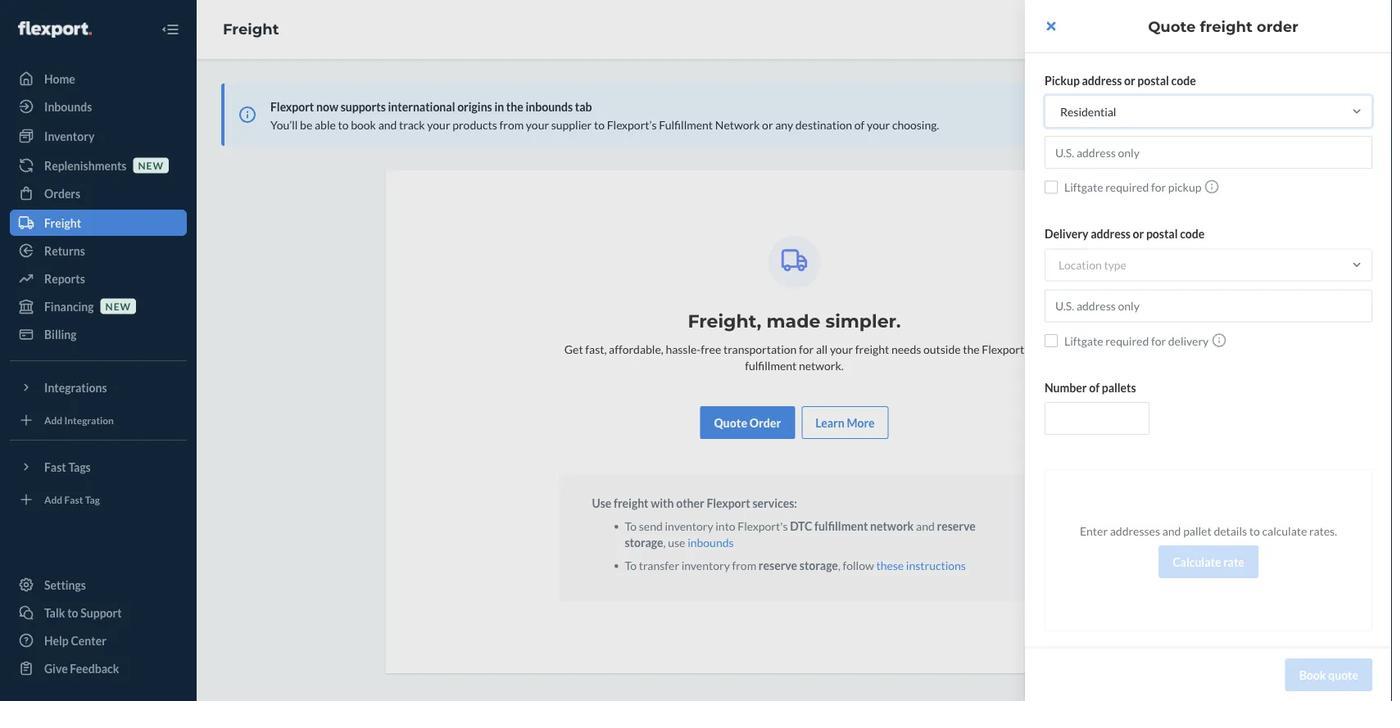 Task type: locate. For each thing, give the bounding box(es) containing it.
code
[[1171, 73, 1196, 87], [1180, 227, 1205, 241]]

code down quote
[[1171, 73, 1196, 87]]

0 vertical spatial liftgate
[[1064, 180, 1103, 194]]

required up delivery address or postal code in the right of the page
[[1106, 180, 1149, 194]]

0 vertical spatial address
[[1082, 73, 1122, 87]]

0 vertical spatial code
[[1171, 73, 1196, 87]]

for left "pickup"
[[1151, 180, 1166, 194]]

U.S. address only text field
[[1045, 136, 1373, 169], [1045, 290, 1373, 322]]

2 u.s. address only text field from the top
[[1045, 290, 1373, 322]]

2 required from the top
[[1106, 334, 1149, 348]]

postal
[[1138, 73, 1169, 87], [1146, 227, 1178, 241]]

for for delivery
[[1151, 334, 1166, 348]]

u.s. address only text field up the delivery
[[1045, 290, 1373, 322]]

address up type
[[1091, 227, 1131, 241]]

1 for from the top
[[1151, 180, 1166, 194]]

liftgate required for delivery
[[1064, 334, 1209, 348]]

postal down "pickup"
[[1146, 227, 1178, 241]]

0 vertical spatial postal
[[1138, 73, 1169, 87]]

1 vertical spatial code
[[1180, 227, 1205, 241]]

0 vertical spatial or
[[1124, 73, 1135, 87]]

address
[[1082, 73, 1122, 87], [1091, 227, 1131, 241]]

1 required from the top
[[1106, 180, 1149, 194]]

1 vertical spatial for
[[1151, 334, 1166, 348]]

or down the liftgate required for pickup
[[1133, 227, 1144, 241]]

help
[[1369, 357, 1384, 381]]

for left the delivery
[[1151, 334, 1166, 348]]

code for pickup address or postal code
[[1171, 73, 1196, 87]]

location type
[[1059, 258, 1127, 272]]

1 liftgate from the top
[[1064, 180, 1103, 194]]

freight
[[1200, 17, 1253, 35]]

0 vertical spatial for
[[1151, 180, 1166, 194]]

calculate
[[1173, 555, 1221, 569]]

u.s. address only text field up "pickup"
[[1045, 136, 1373, 169]]

required up pallets
[[1106, 334, 1149, 348]]

delivery address or postal code
[[1045, 227, 1205, 241]]

0 vertical spatial u.s. address only text field
[[1045, 136, 1373, 169]]

liftgate
[[1064, 180, 1103, 194], [1064, 334, 1103, 348]]

details
[[1214, 524, 1247, 538]]

code for delivery address or postal code
[[1180, 227, 1205, 241]]

quote freight order
[[1148, 17, 1299, 35]]

rates.
[[1310, 524, 1337, 538]]

1 vertical spatial liftgate
[[1064, 334, 1103, 348]]

liftgate required for pickup
[[1064, 180, 1202, 194]]

quote
[[1148, 17, 1196, 35]]

address up the residential
[[1082, 73, 1122, 87]]

or right pickup
[[1124, 73, 1135, 87]]

delivery
[[1168, 334, 1209, 348]]

liftgate up delivery
[[1064, 180, 1103, 194]]

postal for pickup address or postal code
[[1138, 73, 1169, 87]]

1 vertical spatial or
[[1133, 227, 1144, 241]]

1 u.s. address only text field from the top
[[1045, 136, 1373, 169]]

rate
[[1224, 555, 1245, 569]]

for
[[1151, 180, 1166, 194], [1151, 334, 1166, 348]]

2 for from the top
[[1151, 334, 1166, 348]]

number
[[1045, 381, 1087, 395]]

liftgate for liftgate required for delivery
[[1064, 334, 1103, 348]]

help center
[[1369, 321, 1384, 381]]

or
[[1124, 73, 1135, 87], [1133, 227, 1144, 241]]

postal down quote
[[1138, 73, 1169, 87]]

required
[[1106, 180, 1149, 194], [1106, 334, 1149, 348]]

1 vertical spatial postal
[[1146, 227, 1178, 241]]

2 liftgate from the top
[[1064, 334, 1103, 348]]

code down "pickup"
[[1180, 227, 1205, 241]]

book quote button
[[1286, 659, 1373, 692]]

enter
[[1080, 524, 1108, 538]]

pallet
[[1183, 524, 1212, 538]]

1 vertical spatial required
[[1106, 334, 1149, 348]]

1 vertical spatial u.s. address only text field
[[1045, 290, 1373, 322]]

postal for delivery address or postal code
[[1146, 227, 1178, 241]]

None checkbox
[[1045, 180, 1058, 194], [1045, 334, 1058, 347], [1045, 180, 1058, 194], [1045, 334, 1058, 347]]

None number field
[[1045, 402, 1150, 435]]

1 vertical spatial address
[[1091, 227, 1131, 241]]

book quote
[[1299, 668, 1359, 682]]

0 vertical spatial required
[[1106, 180, 1149, 194]]

help center button
[[1361, 309, 1392, 393]]

u.s. address only text field for liftgate required for pickup
[[1045, 136, 1373, 169]]

addresses
[[1110, 524, 1160, 538]]

pickup
[[1168, 180, 1202, 194]]

or for residential
[[1124, 73, 1135, 87]]

liftgate up number of pallets
[[1064, 334, 1103, 348]]

pickup
[[1045, 73, 1080, 87]]

calculate
[[1262, 524, 1307, 538]]

pallets
[[1102, 381, 1136, 395]]

book
[[1299, 668, 1326, 682]]



Task type: vqa. For each thing, say whether or not it's contained in the screenshot.
Add to the top
no



Task type: describe. For each thing, give the bounding box(es) containing it.
of
[[1089, 381, 1100, 395]]

type
[[1104, 258, 1127, 272]]

calculate rate
[[1173, 555, 1245, 569]]

address for pickup
[[1082, 73, 1122, 87]]

required for delivery
[[1106, 334, 1149, 348]]

residential
[[1060, 104, 1116, 118]]

for for pickup
[[1151, 180, 1166, 194]]

required for pickup
[[1106, 180, 1149, 194]]

order
[[1257, 17, 1299, 35]]

liftgate for liftgate required for pickup
[[1064, 180, 1103, 194]]

enter addresses and pallet details to calculate rates.
[[1080, 524, 1337, 538]]

calculate rate button
[[1159, 546, 1259, 579]]

address for delivery
[[1091, 227, 1131, 241]]

center
[[1369, 321, 1384, 355]]

quote
[[1329, 668, 1359, 682]]

or for location type
[[1133, 227, 1144, 241]]

pickup address or postal code
[[1045, 73, 1196, 87]]

and
[[1163, 524, 1181, 538]]

to
[[1250, 524, 1260, 538]]

close image
[[1047, 20, 1056, 33]]

number of pallets
[[1045, 381, 1136, 395]]

delivery
[[1045, 227, 1089, 241]]

location
[[1059, 258, 1102, 272]]

u.s. address only text field for liftgate required for delivery
[[1045, 290, 1373, 322]]



